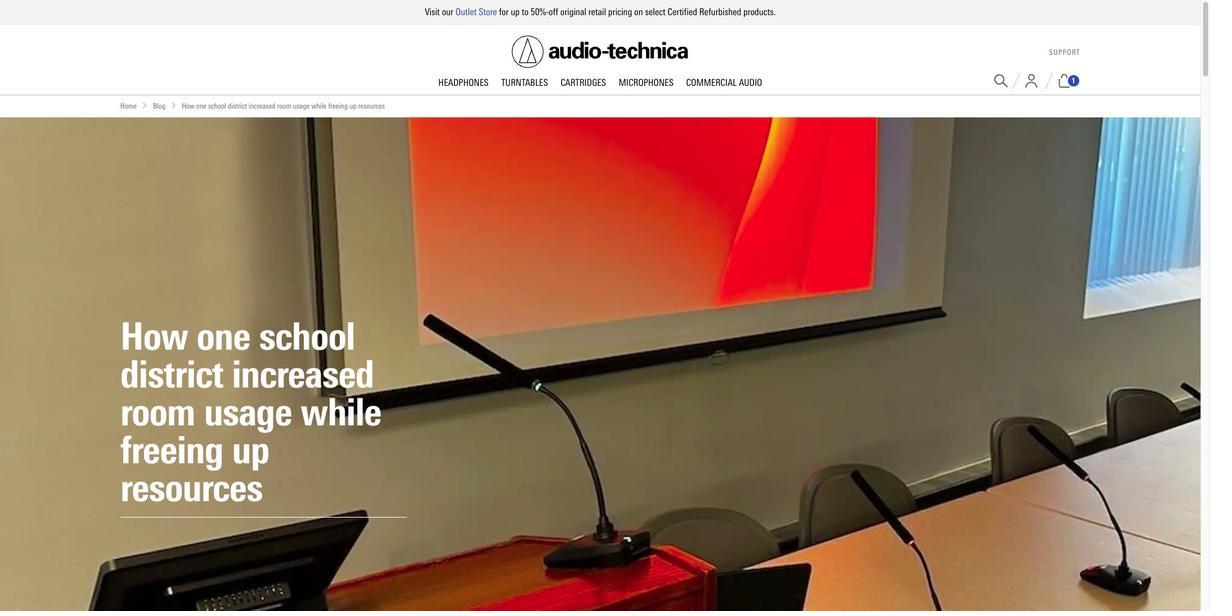 Task type: locate. For each thing, give the bounding box(es) containing it.
one
[[196, 101, 207, 110]]

1 horizontal spatial breadcrumbs image
[[171, 102, 177, 108]]

0 horizontal spatial divider line image
[[1012, 73, 1020, 89]]

turntables link
[[495, 77, 555, 89]]

on
[[634, 6, 643, 18]]

commercial
[[686, 77, 737, 88]]

turntables
[[501, 77, 548, 88]]

divider line image left basket icon
[[1045, 73, 1053, 89]]

2 breadcrumbs image from the left
[[171, 102, 177, 108]]

breadcrumbs image left 'blog'
[[142, 102, 148, 108]]

breadcrumbs image right 'blog'
[[171, 102, 177, 108]]

magnifying glass image
[[994, 74, 1008, 88]]

up left to
[[511, 6, 520, 18]]

to
[[522, 6, 529, 18]]

off
[[549, 6, 558, 18]]

breadcrumbs image
[[142, 102, 148, 108], [171, 102, 177, 108]]

district
[[228, 101, 247, 110]]

up right freeing
[[350, 101, 357, 110]]

school
[[208, 101, 226, 110]]

refurbished
[[700, 6, 741, 18]]

support
[[1049, 48, 1081, 57]]

room
[[277, 101, 291, 110]]

retail
[[589, 6, 606, 18]]

headphones
[[438, 77, 489, 88]]

outlet
[[456, 6, 477, 18]]

our
[[442, 6, 453, 18]]

divider line image
[[1012, 73, 1020, 89], [1045, 73, 1053, 89]]

basket image
[[1057, 74, 1072, 88]]

increased
[[249, 101, 276, 110]]

0 horizontal spatial breadcrumbs image
[[142, 102, 148, 108]]

home link
[[120, 100, 137, 112]]

visit our outlet store for up to 50%-off original retail pricing on select certified refurbished products.
[[425, 6, 776, 18]]

up
[[511, 6, 520, 18], [350, 101, 357, 110]]

products.
[[744, 6, 776, 18]]

divider line image right magnifying glass "icon"
[[1012, 73, 1020, 89]]

commercial audio
[[686, 77, 762, 88]]

1 vertical spatial up
[[350, 101, 357, 110]]

store logo image
[[512, 35, 689, 68]]

select
[[645, 6, 666, 18]]

0 vertical spatial up
[[511, 6, 520, 18]]

while
[[311, 101, 327, 110]]

1 horizontal spatial divider line image
[[1045, 73, 1053, 89]]

2 divider line image from the left
[[1045, 73, 1053, 89]]



Task type: vqa. For each thing, say whether or not it's contained in the screenshot.
in
no



Task type: describe. For each thing, give the bounding box(es) containing it.
usage
[[293, 101, 310, 110]]

pricing
[[608, 6, 632, 18]]

original
[[561, 6, 587, 18]]

microphones
[[619, 77, 674, 88]]

blog link
[[153, 100, 166, 112]]

1 link
[[1057, 74, 1081, 88]]

visit
[[425, 6, 440, 18]]

1 horizontal spatial up
[[511, 6, 520, 18]]

1 divider line image from the left
[[1012, 73, 1020, 89]]

microphones link
[[613, 77, 680, 89]]

0 horizontal spatial up
[[350, 101, 357, 110]]

support link
[[1049, 48, 1081, 57]]

cartridges
[[561, 77, 606, 88]]

freeing
[[328, 101, 348, 110]]

cartridges link
[[555, 77, 613, 89]]

commercial audio link
[[680, 77, 769, 89]]

how one school district increased room usage while freeing up resources
[[182, 101, 385, 110]]

for
[[499, 6, 509, 18]]

1 breadcrumbs image from the left
[[142, 102, 148, 108]]

1
[[1072, 76, 1076, 85]]

certified
[[668, 6, 697, 18]]

store
[[479, 6, 497, 18]]

audio
[[739, 77, 762, 88]]

how
[[182, 101, 195, 110]]

resources
[[358, 101, 385, 110]]

headphones link
[[432, 77, 495, 89]]

outlet store link
[[456, 6, 497, 18]]

blog
[[153, 101, 166, 110]]

home
[[120, 101, 137, 110]]

50%-
[[531, 6, 549, 18]]



